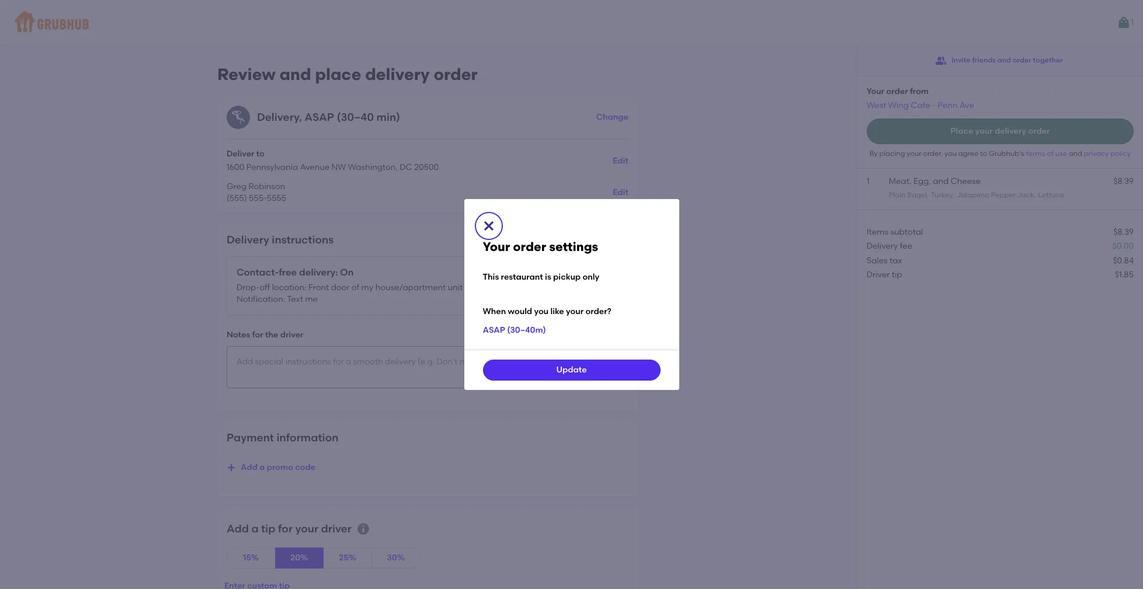 Task type: vqa. For each thing, say whether or not it's contained in the screenshot.
ASAP within the button
yes



Task type: locate. For each thing, give the bounding box(es) containing it.
0 vertical spatial $8.39
[[1114, 177, 1135, 187]]

delivery icon image
[[227, 106, 250, 129]]

update button
[[483, 360, 661, 381]]

you right order,
[[945, 150, 957, 158]]

0 horizontal spatial your
[[483, 240, 510, 254]]

0 vertical spatial of
[[1048, 150, 1054, 158]]

main navigation navigation
[[0, 0, 1144, 46]]

add down payment
[[241, 463, 258, 473]]

bagel
[[908, 191, 927, 199]]

1 vertical spatial ,
[[396, 163, 398, 173]]

to right agree
[[981, 150, 988, 158]]

add up 15%
[[227, 523, 249, 536]]

1 vertical spatial add
[[227, 523, 249, 536]]

0 horizontal spatial tip
[[261, 523, 276, 536]]

by
[[870, 150, 878, 158]]

west
[[867, 100, 887, 110]]

0 horizontal spatial svg image
[[227, 463, 236, 473]]

for
[[252, 331, 263, 340], [278, 523, 293, 536]]

1 vertical spatial 1
[[867, 177, 870, 187]]

1
[[1132, 17, 1135, 27], [867, 177, 870, 187]]

1 horizontal spatial 1
[[1132, 17, 1135, 27]]

$8.39 up $0.00
[[1114, 227, 1135, 237]]

delivery up contact-
[[227, 233, 269, 247]]

delivery up sales tax in the top right of the page
[[867, 242, 899, 251]]

2 edit from the top
[[613, 187, 629, 197]]

30%
[[387, 553, 405, 563]]

30% button
[[372, 548, 421, 569]]

your
[[867, 87, 885, 96], [483, 240, 510, 254]]

1 edit from the top
[[613, 156, 629, 166]]

of left my on the top of page
[[352, 283, 360, 293]]

1 edit button from the top
[[613, 151, 629, 172]]

invite
[[952, 56, 971, 64]]

and up turkey
[[934, 177, 949, 187]]

for up the '20%'
[[278, 523, 293, 536]]

1 horizontal spatial you
[[945, 150, 957, 158]]

1 vertical spatial $8.39
[[1114, 227, 1135, 237]]

1 vertical spatial your
[[483, 240, 510, 254]]

change button
[[597, 107, 629, 128], [587, 276, 619, 297]]

svg image up this
[[482, 219, 496, 233]]

edit button
[[613, 151, 629, 172], [613, 182, 629, 203]]

robinson
[[249, 182, 285, 191]]

front
[[309, 283, 329, 293]]

1 vertical spatial edit button
[[613, 182, 629, 203]]

pickup
[[554, 272, 581, 282]]

a left promo
[[260, 463, 265, 473]]

your left order,
[[907, 150, 922, 158]]

0 horizontal spatial delivery
[[227, 233, 269, 247]]

, up avenue at the left top of page
[[299, 110, 302, 124]]

svg image down payment
[[227, 463, 236, 473]]

1 horizontal spatial driver
[[321, 523, 352, 536]]

meat,
[[890, 177, 912, 187]]

$8.39 inside $8.39 plain bagel turkey jalapeno pepper jack lettuce
[[1114, 177, 1135, 187]]

1 horizontal spatial delivery
[[867, 242, 899, 251]]

2 vertical spatial svg image
[[357, 522, 371, 536]]

to
[[256, 149, 265, 159], [981, 150, 988, 158]]

tip up 15% button
[[261, 523, 276, 536]]

$0.84
[[1114, 256, 1135, 266]]

0 horizontal spatial of
[[352, 283, 360, 293]]

delivery
[[227, 233, 269, 247], [867, 242, 899, 251]]

1 $8.39 from the top
[[1114, 177, 1135, 187]]

0 horizontal spatial asap
[[305, 110, 334, 124]]

a up 15%
[[252, 523, 259, 536]]

driver
[[280, 331, 304, 340], [321, 523, 352, 536]]

change button for drop-off location:
[[587, 276, 619, 297]]

update
[[557, 365, 587, 375]]

change for asap (30–40 min)
[[597, 112, 629, 122]]

1 vertical spatial change
[[587, 281, 619, 291]]

0 vertical spatial driver
[[280, 331, 304, 340]]

your up west
[[867, 87, 885, 96]]

delivery up front
[[299, 267, 336, 278]]

20%
[[291, 553, 308, 563]]

asap (30–40m) button
[[483, 320, 546, 341]]

0 horizontal spatial a
[[252, 523, 259, 536]]

25% button
[[323, 548, 372, 569]]

and
[[998, 56, 1012, 64], [280, 64, 311, 84], [1070, 150, 1083, 158], [934, 177, 949, 187]]

0 horizontal spatial to
[[256, 149, 265, 159]]

delivery fee
[[867, 242, 913, 251]]

of left use on the top
[[1048, 150, 1054, 158]]

1 vertical spatial change button
[[587, 276, 619, 297]]

your order settings
[[483, 240, 599, 254]]

items
[[867, 227, 889, 237]]

tip down tax
[[892, 270, 903, 280]]

0 vertical spatial 1
[[1132, 17, 1135, 27]]

1 vertical spatial svg image
[[227, 463, 236, 473]]

driver right the
[[280, 331, 304, 340]]

your for your order settings
[[483, 240, 510, 254]]

0 vertical spatial change
[[597, 112, 629, 122]]

1 horizontal spatial tip
[[892, 270, 903, 280]]

your for your order from west wing cafe - penn ave
[[867, 87, 885, 96]]

0 horizontal spatial for
[[252, 331, 263, 340]]

sales tax
[[867, 256, 903, 266]]

contact-
[[237, 267, 279, 278]]

1 vertical spatial asap
[[483, 326, 506, 335]]

a
[[260, 463, 265, 473], [252, 523, 259, 536]]

place
[[315, 64, 361, 84]]

a inside button
[[260, 463, 265, 473]]

restaurant
[[501, 272, 543, 282]]

asap left (30–40
[[305, 110, 334, 124]]

,
[[299, 110, 302, 124], [396, 163, 398, 173]]

1 horizontal spatial asap
[[483, 326, 506, 335]]

add a tip for your driver
[[227, 523, 352, 536]]

your inside button
[[976, 126, 993, 136]]

add for add a promo code
[[241, 463, 258, 473]]

asap down when
[[483, 326, 506, 335]]

1 horizontal spatial ,
[[396, 163, 398, 173]]

change
[[597, 112, 629, 122], [587, 281, 619, 291]]

meat, egg, and cheese
[[890, 177, 981, 187]]

0 vertical spatial a
[[260, 463, 265, 473]]

svg image up 25%
[[357, 522, 371, 536]]

for left the
[[252, 331, 263, 340]]

code
[[295, 463, 316, 473]]

-
[[933, 100, 936, 110]]

15%
[[243, 553, 259, 563]]

privacy policy link
[[1085, 150, 1132, 158]]

placing
[[880, 150, 906, 158]]

1 horizontal spatial your
[[867, 87, 885, 96]]

use
[[1056, 150, 1068, 158]]

0 horizontal spatial you
[[535, 307, 549, 317]]

when would you like your order?
[[483, 307, 612, 317]]

you left like
[[535, 307, 549, 317]]

penn
[[938, 100, 958, 110]]

0 vertical spatial your
[[867, 87, 885, 96]]

this restaurant is pickup only
[[483, 272, 600, 282]]

2 $8.39 from the top
[[1114, 227, 1135, 237]]

delivery up grubhub's
[[995, 126, 1027, 136]]

1 vertical spatial edit
[[613, 187, 629, 197]]

off
[[260, 283, 270, 293]]

review
[[217, 64, 276, 84]]

1 horizontal spatial for
[[278, 523, 293, 536]]

1 vertical spatial driver
[[321, 523, 352, 536]]

is
[[545, 272, 552, 282]]

house/apartment
[[376, 283, 446, 293]]

your up this
[[483, 240, 510, 254]]

tip
[[892, 270, 903, 280], [261, 523, 276, 536]]

1 horizontal spatial svg image
[[357, 522, 371, 536]]

2 horizontal spatial svg image
[[482, 219, 496, 233]]

of inside "contact-free delivery : on drop-off location: front door of my house/apartment unit notification: text me"
[[352, 283, 360, 293]]

grubhub's
[[990, 150, 1025, 158]]

add inside button
[[241, 463, 258, 473]]

your right place
[[976, 126, 993, 136]]

to up pennsylvania
[[256, 149, 265, 159]]

0 vertical spatial edit
[[613, 156, 629, 166]]

1 horizontal spatial a
[[260, 463, 265, 473]]

0 vertical spatial tip
[[892, 270, 903, 280]]

dc
[[400, 163, 413, 173]]

0 vertical spatial change button
[[597, 107, 629, 128]]

2 edit button from the top
[[613, 182, 629, 203]]

your right like
[[566, 307, 584, 317]]

0 vertical spatial ,
[[299, 110, 302, 124]]

555-
[[249, 193, 267, 203]]

$8.39 plain bagel turkey jalapeno pepper jack lettuce
[[890, 177, 1135, 199]]

to inside the deliver to 1600 pennsylvania avenue nw washington , dc 20500
[[256, 149, 265, 159]]

and right use on the top
[[1070, 150, 1083, 158]]

edit for greg robinson (555) 555-5555
[[613, 187, 629, 197]]

1 vertical spatial of
[[352, 283, 360, 293]]

privacy
[[1085, 150, 1110, 158]]

, left the dc
[[396, 163, 398, 173]]

$8.39 down the policy
[[1114, 177, 1135, 187]]

(555)
[[227, 193, 247, 203]]

friends
[[973, 56, 997, 64]]

svg image
[[482, 219, 496, 233], [227, 463, 236, 473], [357, 522, 371, 536]]

0 vertical spatial add
[[241, 463, 258, 473]]

order
[[1013, 56, 1032, 64], [434, 64, 478, 84], [887, 87, 909, 96], [1029, 126, 1051, 136], [513, 240, 547, 254]]

0 horizontal spatial driver
[[280, 331, 304, 340]]

and right friends on the right
[[998, 56, 1012, 64]]

asap
[[305, 110, 334, 124], [483, 326, 506, 335]]

0 vertical spatial edit button
[[613, 151, 629, 172]]

min)
[[377, 110, 400, 124]]

asap inside asap (30–40m) button
[[483, 326, 506, 335]]

1 vertical spatial a
[[252, 523, 259, 536]]

delivery up min)
[[365, 64, 430, 84]]

delivery instructions
[[227, 233, 334, 247]]

driver up 25%
[[321, 523, 352, 536]]

0 vertical spatial asap
[[305, 110, 334, 124]]

your inside your order from west wing cafe - penn ave
[[867, 87, 885, 96]]

people icon image
[[936, 55, 948, 67]]

0 horizontal spatial ,
[[299, 110, 302, 124]]



Task type: describe. For each thing, give the bounding box(es) containing it.
by placing your order, you agree to grubhub's terms of use and privacy policy
[[870, 150, 1132, 158]]

instructions
[[272, 233, 334, 247]]

order,
[[924, 150, 943, 158]]

(30–40
[[337, 110, 374, 124]]

your order from west wing cafe - penn ave
[[867, 87, 975, 110]]

edit button for deliver to 1600 pennsylvania avenue nw washington , dc 20500
[[613, 151, 629, 172]]

and left the place
[[280, 64, 311, 84]]

from
[[911, 87, 929, 96]]

Notes for the driver text field
[[227, 346, 629, 389]]

policy
[[1111, 150, 1132, 158]]

wing
[[889, 100, 909, 110]]

delivery inside "contact-free delivery : on drop-off location: front door of my house/apartment unit notification: text me"
[[299, 267, 336, 278]]

add for add a tip for your driver
[[227, 523, 249, 536]]

order inside your order from west wing cafe - penn ave
[[887, 87, 909, 96]]

turkey
[[932, 191, 953, 199]]

free
[[279, 267, 297, 278]]

jalapeno
[[957, 191, 990, 199]]

delivery , asap (30–40 min)
[[257, 110, 400, 124]]

subtotal
[[891, 227, 924, 237]]

plain
[[890, 191, 906, 199]]

a for tip
[[252, 523, 259, 536]]

1 inside button
[[1132, 17, 1135, 27]]

fee
[[901, 242, 913, 251]]

driver tip
[[867, 270, 903, 280]]

a for promo
[[260, 463, 265, 473]]

delivery for delivery fee
[[867, 242, 899, 251]]

ave
[[960, 100, 975, 110]]

, inside the deliver to 1600 pennsylvania avenue nw washington , dc 20500
[[396, 163, 398, 173]]

$8.39 for $8.39 plain bagel turkey jalapeno pepper jack lettuce
[[1114, 177, 1135, 187]]

payment information
[[227, 431, 339, 445]]

greg robinson (555) 555-5555
[[227, 182, 287, 203]]

your up the '20%'
[[295, 523, 319, 536]]

invite friends and order together button
[[936, 50, 1064, 71]]

terms
[[1027, 150, 1046, 158]]

notes
[[227, 331, 250, 340]]

0 vertical spatial for
[[252, 331, 263, 340]]

nw
[[332, 163, 346, 173]]

1 button
[[1118, 12, 1135, 33]]

sales
[[867, 256, 888, 266]]

text
[[287, 295, 303, 305]]

tax
[[890, 256, 903, 266]]

edit for deliver to 1600 pennsylvania avenue nw washington , dc 20500
[[613, 156, 629, 166]]

lettuce
[[1039, 191, 1065, 199]]

0 vertical spatial svg image
[[482, 219, 496, 233]]

washington
[[348, 163, 396, 173]]

location:
[[272, 283, 307, 293]]

place your delivery order
[[951, 126, 1051, 136]]

together
[[1034, 56, 1064, 64]]

pepper
[[992, 191, 1016, 199]]

delivery for delivery instructions
[[227, 233, 269, 247]]

drop-
[[237, 283, 260, 293]]

me
[[305, 295, 318, 305]]

pennsylvania
[[246, 163, 298, 173]]

settings
[[550, 240, 599, 254]]

would
[[508, 307, 533, 317]]

1600
[[227, 163, 245, 173]]

notification:
[[237, 295, 285, 305]]

egg,
[[914, 177, 932, 187]]

information
[[277, 431, 339, 445]]

my
[[362, 283, 374, 293]]

on
[[340, 267, 354, 278]]

delivery right delivery icon at the left top of the page
[[257, 110, 299, 124]]

order?
[[586, 307, 612, 317]]

1 horizontal spatial to
[[981, 150, 988, 158]]

20500
[[415, 163, 439, 173]]

1 vertical spatial tip
[[261, 523, 276, 536]]

driver
[[867, 270, 890, 280]]

place your delivery order button
[[867, 119, 1135, 144]]

invite friends and order together
[[952, 56, 1064, 64]]

notes for the driver
[[227, 331, 304, 340]]

this
[[483, 272, 499, 282]]

delivery inside button
[[995, 126, 1027, 136]]

cheese
[[951, 177, 981, 187]]

change button for asap (30–40 min)
[[597, 107, 629, 128]]

place
[[951, 126, 974, 136]]

0 horizontal spatial 1
[[867, 177, 870, 187]]

like
[[551, 307, 564, 317]]

1 vertical spatial for
[[278, 523, 293, 536]]

contact-free delivery : on drop-off location: front door of my house/apartment unit notification: text me
[[237, 267, 463, 305]]

add a promo code
[[241, 463, 316, 473]]

(30–40m)
[[507, 326, 546, 335]]

and inside button
[[998, 56, 1012, 64]]

$1.85
[[1116, 270, 1135, 280]]

5555
[[267, 193, 287, 203]]

door
[[331, 283, 350, 293]]

$8.39 for $8.39
[[1114, 227, 1135, 237]]

cafe
[[911, 100, 931, 110]]

deliver
[[227, 149, 255, 159]]

the
[[265, 331, 278, 340]]

edit button for greg robinson (555) 555-5555
[[613, 182, 629, 203]]

1 vertical spatial you
[[535, 307, 549, 317]]

:
[[336, 267, 338, 278]]

when
[[483, 307, 506, 317]]

terms of use link
[[1027, 150, 1070, 158]]

1 horizontal spatial of
[[1048, 150, 1054, 158]]

avenue
[[300, 163, 330, 173]]

0 vertical spatial you
[[945, 150, 957, 158]]

west wing cafe - penn ave link
[[867, 100, 975, 110]]

unit
[[448, 283, 463, 293]]

change for drop-off location:
[[587, 281, 619, 291]]

15% button
[[227, 548, 276, 569]]

greg
[[227, 182, 247, 191]]

deliver to 1600 pennsylvania avenue nw washington , dc 20500
[[227, 149, 439, 173]]

svg image inside "add a promo code" button
[[227, 463, 236, 473]]

add a promo code button
[[227, 458, 316, 479]]



